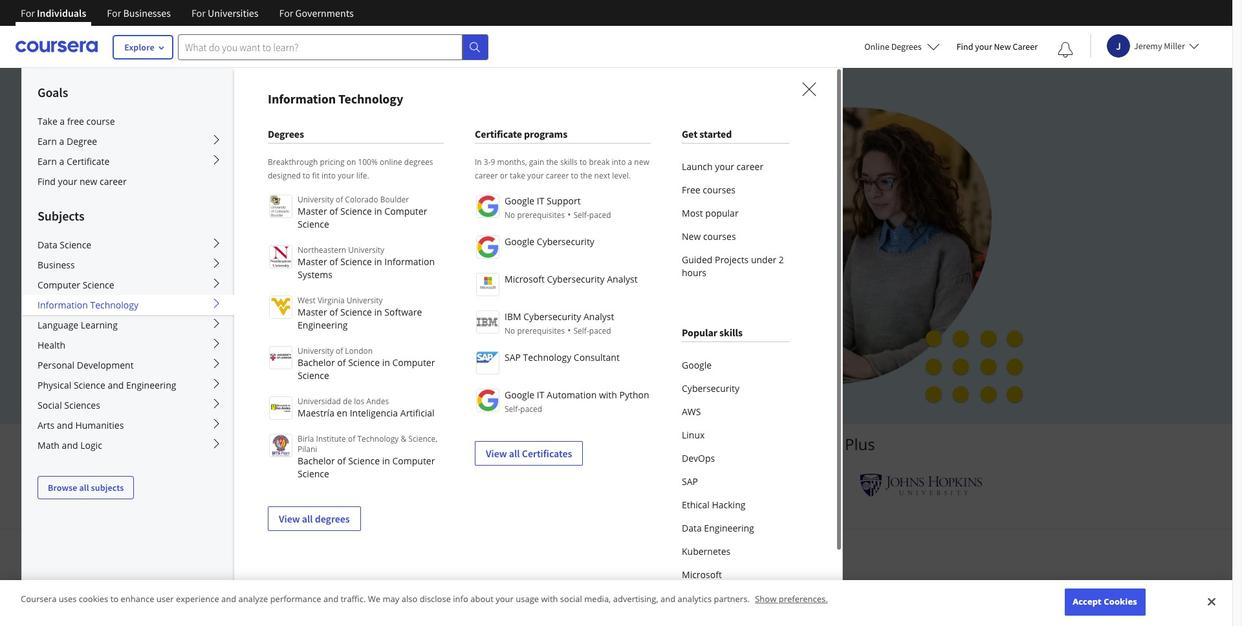 Task type: locate. For each thing, give the bounding box(es) containing it.
of
[[336, 194, 343, 205], [329, 205, 338, 217], [329, 256, 338, 268], [329, 306, 338, 318], [336, 345, 343, 356], [337, 356, 346, 369], [348, 433, 355, 444], [337, 455, 346, 467]]

1 vertical spatial all
[[79, 482, 89, 494]]

earn a degree
[[38, 135, 97, 147]]

1 • from the top
[[567, 208, 571, 221]]

into for degrees
[[322, 170, 336, 181]]

explore menu element
[[22, 68, 234, 499]]

1 vertical spatial view
[[279, 512, 300, 525]]

1 vertical spatial self-
[[573, 325, 589, 336]]

1 horizontal spatial free
[[682, 184, 700, 196]]

1 vertical spatial earn
[[38, 155, 57, 168]]

for left businesses
[[107, 6, 121, 19]]

sap up ethical
[[682, 475, 698, 488]]

institute
[[316, 433, 346, 444]]

master up subscription
[[298, 205, 327, 217]]

2 earn from the top
[[38, 155, 57, 168]]

math
[[38, 439, 59, 452]]

0 vertical spatial new
[[634, 157, 649, 168]]

1 horizontal spatial skills
[[719, 326, 743, 339]]

no inside "ibm cybersecurity analyst no prerequisites • self-paced"
[[505, 325, 515, 336]]

new right "break"
[[634, 157, 649, 168]]

microsoft inside microsoft cybersecurity analyst 'link'
[[505, 273, 545, 285]]

university of colorado boulder logo image
[[269, 195, 292, 218]]

degrees right online
[[891, 41, 922, 52]]

leading
[[481, 433, 534, 455]]

degrees inside dropdown button
[[891, 41, 922, 52]]

and up subscription
[[301, 204, 327, 223]]

0 horizontal spatial engineering
[[126, 379, 176, 391]]

0 vertical spatial new
[[994, 41, 1011, 52]]

0 horizontal spatial sap
[[505, 351, 521, 364]]

universities
[[538, 433, 621, 455]]

1 master from the top
[[298, 205, 327, 217]]

1 vertical spatial plus
[[761, 574, 801, 602]]

1 vertical spatial prerequisites
[[517, 325, 565, 336]]

in inside west virginia university master of science in software engineering
[[374, 306, 382, 318]]

earn down earn a degree
[[38, 155, 57, 168]]

1 horizontal spatial degrees
[[404, 157, 433, 168]]

0 vertical spatial information technology
[[268, 91, 403, 107]]

technology down "ibm cybersecurity analyst no prerequisites • self-paced"
[[523, 351, 571, 364]]

uses
[[59, 593, 77, 605]]

of inside west virginia university master of science in software engineering
[[329, 306, 338, 318]]

None search field
[[178, 34, 488, 60]]

1 horizontal spatial microsoft
[[682, 569, 722, 581]]

1 vertical spatial skills
[[719, 326, 743, 339]]

1 vertical spatial new
[[80, 175, 97, 188]]

0 horizontal spatial degrees
[[268, 127, 304, 140]]

earn down take
[[38, 135, 57, 147]]

0 horizontal spatial new
[[682, 230, 701, 243]]

for for universities
[[191, 6, 206, 19]]

self- down support
[[573, 210, 589, 221]]

paced inside google it support no prerequisites • self-paced
[[589, 210, 611, 221]]

cybersecurity inside popular skills list
[[682, 382, 739, 395]]

0 vertical spatial earn
[[38, 135, 57, 147]]

3 partnername logo image from the top
[[476, 273, 499, 296]]

data inside popup button
[[38, 239, 57, 251]]

health
[[38, 339, 65, 351]]

1 bachelor from the top
[[298, 356, 335, 369]]

1 vertical spatial •
[[567, 324, 571, 336]]

with inside privacy alert dialog
[[541, 593, 558, 605]]

1 horizontal spatial engineering
[[298, 319, 348, 331]]

1 horizontal spatial the
[[580, 170, 592, 181]]

it inside the google it automation with python self-paced
[[537, 389, 544, 401]]

the left next
[[580, 170, 592, 181]]

and right arts
[[57, 419, 73, 431]]

2 for from the left
[[107, 6, 121, 19]]

6 partnername logo image from the top
[[476, 389, 499, 412]]

data down ethical
[[682, 522, 702, 534]]

paced inside the google it automation with python self-paced
[[520, 404, 542, 415]]

no for google it support
[[505, 210, 515, 221]]

1 horizontal spatial find
[[957, 41, 973, 52]]

computer right money- on the bottom left of page
[[392, 356, 435, 369]]

maestría
[[298, 407, 334, 419]]

career
[[1013, 41, 1038, 52]]

view inside certificate programs list
[[486, 447, 507, 460]]

banner navigation
[[10, 0, 364, 36]]

master inside northeastern university master of science in information systems
[[298, 256, 327, 268]]

for left governments
[[279, 6, 293, 19]]

los
[[354, 396, 364, 407]]

list item
[[682, 587, 789, 624]]

data up business
[[38, 239, 57, 251]]

with inside the google it automation with python self-paced
[[599, 389, 617, 401]]

1 horizontal spatial degrees
[[891, 41, 922, 52]]

linux
[[682, 429, 705, 441]]

new down earn a certificate
[[80, 175, 97, 188]]

0 vertical spatial data
[[38, 239, 57, 251]]

1 courses from the top
[[703, 184, 735, 196]]

in inside unlimited access to 7,000+ world-class courses, hands-on projects, and job-ready certificate programs—all included in your subscription
[[625, 204, 637, 223]]

science inside northeastern university master of science in information systems
[[340, 256, 372, 268]]

help center image
[[1199, 593, 1214, 608]]

privacy alert dialog
[[0, 581, 1232, 626]]

bachelor right /year
[[298, 356, 335, 369]]

275+
[[442, 433, 477, 455]]

engineering inside popup button
[[126, 379, 176, 391]]

cybersecurity for microsoft
[[547, 273, 605, 285]]

job-
[[331, 204, 356, 223]]

all
[[509, 447, 520, 460], [79, 482, 89, 494], [302, 512, 313, 525]]

your down earn a certificate
[[58, 175, 77, 188]]

your inside find your new career link
[[58, 175, 77, 188]]

of up 'systems'
[[329, 256, 338, 268]]

information technology
[[268, 91, 403, 107], [38, 299, 138, 311]]

in left from
[[382, 455, 390, 467]]

popular
[[682, 326, 717, 339]]

2 courses from the top
[[703, 230, 736, 243]]

google down take
[[505, 195, 534, 207]]

virginia
[[318, 295, 345, 306]]

courses inside free courses link
[[703, 184, 735, 196]]

find inside 'explore menu' 'element'
[[38, 175, 56, 188]]

career inside get started list
[[737, 160, 763, 173]]

/month, cancel anytime
[[256, 290, 364, 302]]

1 it from the top
[[537, 195, 544, 207]]

a for degree
[[59, 135, 64, 147]]

data for data engineering
[[682, 522, 702, 534]]

in inside northeastern university master of science in information systems
[[374, 256, 382, 268]]

course
[[86, 115, 115, 127]]

0 vertical spatial skills
[[560, 157, 578, 168]]

technology left &
[[357, 433, 399, 444]]

computer down business
[[38, 279, 80, 291]]

1 vertical spatial paced
[[589, 325, 611, 336]]

and inside unlimited access to 7,000+ world-class courses, hands-on projects, and job-ready certificate programs—all included in your subscription
[[301, 204, 327, 223]]

1 vertical spatial sap
[[682, 475, 698, 488]]

technology up "language learning" popup button
[[90, 299, 138, 311]]

1 horizontal spatial new
[[634, 157, 649, 168]]

university up trial
[[347, 295, 383, 306]]

google cybersecurity link
[[475, 234, 651, 259]]

cybersecurity inside 'link'
[[547, 273, 605, 285]]

0 vertical spatial self-
[[573, 210, 589, 221]]

1 horizontal spatial sap
[[682, 475, 698, 488]]

coursera image
[[16, 36, 98, 57]]

it left support
[[537, 195, 544, 207]]

your up free courses link
[[715, 160, 734, 173]]

on down level.
[[604, 181, 621, 201]]

logic
[[80, 439, 102, 452]]

new down most
[[682, 230, 701, 243]]

partnername logo image inside sap technology consultant link
[[476, 351, 499, 375]]

next
[[594, 170, 610, 181]]

1 horizontal spatial plus
[[845, 433, 875, 455]]

0 vertical spatial all
[[509, 447, 520, 460]]

1 vertical spatial it
[[537, 389, 544, 401]]

1 horizontal spatial certificate
[[475, 127, 522, 140]]

free courses link
[[682, 179, 789, 202]]

subscription
[[275, 227, 357, 246]]

gain
[[529, 157, 544, 168]]

0 vertical spatial engineering
[[298, 319, 348, 331]]

0 horizontal spatial skills
[[560, 157, 578, 168]]

0 vertical spatial the
[[546, 157, 558, 168]]

computer inside "birla institute of technology & science, pilani bachelor of science in computer science"
[[392, 455, 435, 467]]

paced inside "ibm cybersecurity analyst no prerequisites • self-paced"
[[589, 325, 611, 336]]

prerequisites inside "ibm cybersecurity analyst no prerequisites • self-paced"
[[517, 325, 565, 336]]

engineering down personal development popup button
[[126, 379, 176, 391]]

2 horizontal spatial coursera
[[775, 433, 841, 455]]

1 vertical spatial bachelor
[[298, 455, 335, 467]]

data science
[[38, 239, 91, 251]]

ibm cybersecurity analyst no prerequisites • self-paced
[[505, 311, 614, 336]]

guarantee
[[412, 350, 459, 362]]

unlimited access to 7,000+ world-class courses, hands-on projects, and job-ready certificate programs—all included in your subscription
[[241, 181, 637, 246]]

analyst inside 'link'
[[607, 273, 638, 285]]

and left traffic.
[[323, 593, 338, 605]]

2 it from the top
[[537, 389, 544, 401]]

university down start 7-day free trial
[[298, 345, 334, 356]]

google inside popular skills list
[[682, 359, 712, 371]]

northeastern university  logo image
[[269, 245, 292, 268]]

no down courses,
[[505, 210, 515, 221]]

information technology up coursera plus image on the left top of the page
[[268, 91, 403, 107]]

1 vertical spatial engineering
[[126, 379, 176, 391]]

0 horizontal spatial information technology
[[38, 299, 138, 311]]

earn
[[38, 135, 57, 147], [38, 155, 57, 168]]

certificate up 'find your new career' on the left of page
[[67, 155, 110, 168]]

in 3-9 months, gain the skills to break into a new career or take your career to the next level.
[[475, 157, 649, 181]]

skills inside in 3-9 months, gain the skills to break into a new career or take your career to the next level.
[[560, 157, 578, 168]]

sap inside "link"
[[682, 475, 698, 488]]

0 horizontal spatial day
[[295, 320, 312, 333]]

certificate up 9
[[475, 127, 522, 140]]

google it automation with python self-paced
[[505, 389, 649, 415]]

2 partnername logo image from the top
[[476, 235, 499, 259]]

into inside breakthrough pricing on 100% online degrees designed to fit into your life.
[[322, 170, 336, 181]]

0 vertical spatial free
[[682, 184, 700, 196]]

university down fit
[[298, 194, 334, 205]]

3-
[[484, 157, 491, 168]]

to right 'cookies'
[[110, 593, 118, 605]]

group
[[21, 67, 843, 626]]

$399 /year with 14-day money-back guarantee
[[253, 350, 459, 362]]

2 vertical spatial master
[[298, 306, 327, 318]]

day inside start 7-day free trial button
[[295, 320, 312, 333]]

launch your career link
[[682, 155, 789, 179]]

google inside the google it automation with python self-paced
[[505, 389, 534, 401]]

all right browse
[[79, 482, 89, 494]]

3 master from the top
[[298, 306, 327, 318]]

or
[[500, 170, 508, 181]]

2 vertical spatial paced
[[520, 404, 542, 415]]

engineering
[[298, 319, 348, 331], [126, 379, 176, 391], [704, 522, 754, 534]]

1 vertical spatial new
[[682, 230, 701, 243]]

fit
[[312, 170, 320, 181]]

self- inside "ibm cybersecurity analyst no prerequisites • self-paced"
[[573, 325, 589, 336]]

master up start 7-day free trial
[[298, 306, 327, 318]]

2 bachelor from the top
[[298, 455, 335, 467]]

advertising,
[[613, 593, 658, 605]]

computer inside university of london bachelor of science in computer science
[[392, 356, 435, 369]]

hands-
[[558, 181, 604, 201]]

0 vertical spatial courses
[[703, 184, 735, 196]]

google down popular
[[682, 359, 712, 371]]

data inside popular skills list
[[682, 522, 702, 534]]

sap down ibm
[[505, 351, 521, 364]]

• down support
[[567, 208, 571, 221]]

sap for sap
[[682, 475, 698, 488]]

prerequisites for cybersecurity
[[517, 325, 565, 336]]

sas image
[[681, 475, 731, 496]]

google for google it automation with python self-paced
[[505, 389, 534, 401]]

johns hopkins university image
[[859, 474, 982, 497]]

information up the language
[[38, 299, 88, 311]]

2 • from the top
[[567, 324, 571, 336]]

and
[[301, 204, 327, 223], [108, 379, 124, 391], [57, 419, 73, 431], [625, 433, 653, 455], [62, 439, 78, 452], [221, 593, 236, 605], [323, 593, 338, 605], [661, 593, 676, 605]]

university of london logo image
[[269, 346, 292, 369]]

sap
[[505, 351, 521, 364], [682, 475, 698, 488]]

4 for from the left
[[279, 6, 293, 19]]

certificate inside popup button
[[67, 155, 110, 168]]

into for certificate programs
[[612, 157, 626, 168]]

technology
[[338, 91, 403, 107], [90, 299, 138, 311], [523, 351, 571, 364], [357, 433, 399, 444]]

world-
[[421, 181, 464, 201]]

university inside northeastern university master of science in information systems
[[348, 245, 384, 256]]

partnername logo image inside microsoft cybersecurity analyst 'link'
[[476, 273, 499, 296]]

1 no from the top
[[505, 210, 515, 221]]

1 vertical spatial on
[[604, 181, 621, 201]]

bachelor inside "birla institute of technology & science, pilani bachelor of science in computer science"
[[298, 455, 335, 467]]

• up sap technology consultant
[[567, 324, 571, 336]]

1 horizontal spatial on
[[604, 181, 621, 201]]

cybersecurity down 'google cybersecurity' link
[[547, 273, 605, 285]]

learning
[[81, 319, 118, 331]]

• inside google it support no prerequisites • self-paced
[[567, 208, 571, 221]]

0 horizontal spatial coursera
[[21, 593, 57, 605]]

9
[[491, 157, 495, 168]]

0 horizontal spatial on
[[347, 157, 356, 168]]

degrees inside breakthrough pricing on 100% online degrees designed to fit into your life.
[[404, 157, 433, 168]]

0 horizontal spatial certificate
[[67, 155, 110, 168]]

with left python in the bottom of the page
[[599, 389, 617, 401]]

universidad de los andes maestría en inteligencia artificial
[[298, 396, 435, 419]]

on inside breakthrough pricing on 100% online degrees designed to fit into your life.
[[347, 157, 356, 168]]

about
[[470, 593, 493, 605]]

2 horizontal spatial engineering
[[704, 522, 754, 534]]

view inside degrees list
[[279, 512, 300, 525]]

your inside privacy alert dialog
[[496, 593, 514, 605]]

programs—all
[[466, 204, 560, 223]]

1 vertical spatial master
[[298, 256, 327, 268]]

master up 'systems'
[[298, 256, 327, 268]]

self- inside google it support no prerequisites • self-paced
[[573, 210, 589, 221]]

1 vertical spatial certificate
[[67, 155, 110, 168]]

1 prerequisites from the top
[[517, 210, 565, 221]]

2 vertical spatial self-
[[505, 404, 520, 415]]

in down 7,000+
[[374, 205, 382, 217]]

earn for earn a degree
[[38, 135, 57, 147]]

•
[[567, 208, 571, 221], [567, 324, 571, 336]]

no
[[505, 210, 515, 221], [505, 325, 515, 336]]

a left free
[[60, 115, 65, 127]]

university of illinois at urbana-champaign image
[[250, 475, 351, 496]]

no down ibm
[[505, 325, 515, 336]]

with left the social
[[541, 593, 558, 605]]

engineering down hacking
[[704, 522, 754, 534]]

0 vertical spatial certificate
[[475, 127, 522, 140]]

1 vertical spatial microsoft
[[682, 569, 722, 581]]

1 horizontal spatial into
[[612, 157, 626, 168]]

$399
[[253, 350, 274, 362]]

1 horizontal spatial coursera
[[672, 574, 757, 602]]

science
[[340, 205, 372, 217], [298, 218, 329, 230], [60, 239, 91, 251], [340, 256, 372, 268], [83, 279, 114, 291], [340, 306, 372, 318], [348, 356, 380, 369], [298, 369, 329, 382], [74, 379, 105, 391], [348, 455, 380, 467], [298, 468, 329, 480]]

paced down "hands-"
[[589, 210, 611, 221]]

career inside 'explore menu' 'element'
[[100, 175, 127, 188]]

2 prerequisites from the top
[[517, 325, 565, 336]]

1 vertical spatial day
[[336, 350, 352, 362]]

humanities
[[75, 419, 124, 431]]

prerequisites inside google it support no prerequisites • self-paced
[[517, 210, 565, 221]]

What do you want to learn? text field
[[178, 34, 463, 60]]

analyst for ibm cybersecurity analyst no prerequisites • self-paced
[[583, 311, 614, 323]]

1 vertical spatial degrees
[[315, 512, 350, 525]]

into up level.
[[612, 157, 626, 168]]

0 horizontal spatial degrees
[[315, 512, 350, 525]]

access
[[310, 181, 353, 201]]

0 vertical spatial degrees
[[891, 41, 922, 52]]

launch
[[682, 160, 713, 173]]

1 vertical spatial information technology
[[38, 299, 138, 311]]

computer down science, on the left bottom
[[392, 455, 435, 467]]

university down ready
[[348, 245, 384, 256]]

sap inside certificate programs list
[[505, 351, 521, 364]]

technology up coursera plus image on the left top of the page
[[338, 91, 403, 107]]

cybersecurity inside "ibm cybersecurity analyst no prerequisites • self-paced"
[[524, 311, 581, 323]]

2 vertical spatial information
[[38, 299, 88, 311]]

1 horizontal spatial information
[[268, 91, 336, 107]]

a for certificate
[[59, 155, 64, 168]]

courses for free courses
[[703, 184, 735, 196]]

information technology up language learning
[[38, 299, 138, 311]]

popular skills
[[682, 326, 743, 339]]

into right fit
[[322, 170, 336, 181]]

degrees list
[[268, 193, 444, 531]]

0 horizontal spatial into
[[322, 170, 336, 181]]

degrees down university of illinois at urbana-champaign image
[[315, 512, 350, 525]]

self- inside the google it automation with python self-paced
[[505, 404, 520, 415]]

take a free course
[[38, 115, 115, 127]]

1 vertical spatial information
[[384, 256, 435, 268]]

0 vertical spatial •
[[567, 208, 571, 221]]

engineering inside west virginia university master of science in software engineering
[[298, 319, 348, 331]]

0 horizontal spatial microsoft
[[505, 273, 545, 285]]

0 vertical spatial paced
[[589, 210, 611, 221]]

0 vertical spatial master
[[298, 205, 327, 217]]

math and logic
[[38, 439, 102, 452]]

degrees right online
[[404, 157, 433, 168]]

google cybersecurity
[[505, 235, 594, 248]]

0 vertical spatial plus
[[845, 433, 875, 455]]

prerequisites for it
[[517, 210, 565, 221]]

paced for support
[[589, 210, 611, 221]]

courses down the popular
[[703, 230, 736, 243]]

skills left "break"
[[560, 157, 578, 168]]

information
[[268, 91, 336, 107], [384, 256, 435, 268], [38, 299, 88, 311]]

1 horizontal spatial data
[[682, 522, 702, 534]]

0 vertical spatial analyst
[[607, 273, 638, 285]]

science inside dropdown button
[[83, 279, 114, 291]]

sap link
[[682, 470, 789, 494]]

skills right popular
[[719, 326, 743, 339]]

computer
[[384, 205, 427, 217], [38, 279, 80, 291], [392, 356, 435, 369], [392, 455, 435, 467]]

money-
[[355, 350, 388, 362]]

to left fit
[[303, 170, 310, 181]]

most
[[682, 207, 703, 219]]

• inside "ibm cybersecurity analyst no prerequisites • self-paced"
[[567, 324, 571, 336]]

0 horizontal spatial new
[[80, 175, 97, 188]]

partnername logo image
[[476, 195, 499, 218], [476, 235, 499, 259], [476, 273, 499, 296], [476, 311, 499, 334], [476, 351, 499, 375], [476, 389, 499, 412]]

2 horizontal spatial information
[[384, 256, 435, 268]]

3 for from the left
[[191, 6, 206, 19]]

in down ready
[[374, 256, 382, 268]]

trial
[[336, 320, 356, 333]]

0 horizontal spatial view
[[279, 512, 300, 525]]

your inside unlimited access to 7,000+ world-class courses, hands-on projects, and job-ready certificate programs—all included in your subscription
[[241, 227, 271, 246]]

ethical hacking
[[682, 499, 746, 511]]

preferences.
[[779, 593, 828, 605]]

1 vertical spatial find
[[38, 175, 56, 188]]

2 no from the top
[[505, 325, 515, 336]]

computer inside university of colorado boulder master of science in computer science
[[384, 205, 427, 217]]

cybersecurity up aws
[[682, 382, 739, 395]]

for left universities
[[191, 6, 206, 19]]

0 vertical spatial sap
[[505, 351, 521, 364]]

new left "career"
[[994, 41, 1011, 52]]

to left "break"
[[580, 157, 587, 168]]

may
[[383, 593, 399, 605]]

information technology inside popup button
[[38, 299, 138, 311]]

all inside certificate programs list
[[509, 447, 520, 460]]

media,
[[584, 593, 611, 605]]

view down university of illinois at urbana-champaign image
[[279, 512, 300, 525]]

1 vertical spatial analyst
[[583, 311, 614, 323]]

social
[[560, 593, 582, 605]]

0 vertical spatial prerequisites
[[517, 210, 565, 221]]

online degrees button
[[854, 32, 950, 61]]

1 vertical spatial free
[[314, 320, 334, 333]]

bachelor down birla
[[298, 455, 335, 467]]

into inside in 3-9 months, gain the skills to break into a new career or take your career to the next level.
[[612, 157, 626, 168]]

it left automation
[[537, 389, 544, 401]]

1 earn from the top
[[38, 135, 57, 147]]

microsoft
[[505, 273, 545, 285], [682, 569, 722, 581]]

technology inside popup button
[[90, 299, 138, 311]]

all left certificates
[[509, 447, 520, 460]]

5 partnername logo image from the top
[[476, 351, 499, 375]]

de
[[343, 396, 352, 407]]

all down university of illinois at urbana-champaign image
[[302, 512, 313, 525]]

no inside google it support no prerequisites • self-paced
[[505, 210, 515, 221]]

a down earn a degree
[[59, 155, 64, 168]]

google inside google it support no prerequisites • self-paced
[[505, 195, 534, 207]]

find left "career"
[[957, 41, 973, 52]]

it inside google it support no prerequisites • self-paced
[[537, 195, 544, 207]]

science,
[[408, 433, 437, 444]]

1 for from the left
[[21, 6, 35, 19]]

to down life.
[[356, 181, 370, 201]]

self- for analyst
[[573, 325, 589, 336]]

your left the social
[[515, 574, 558, 602]]

0 vertical spatial bachelor
[[298, 356, 335, 369]]

of inside northeastern university master of science in information systems
[[329, 256, 338, 268]]

business
[[38, 259, 75, 271]]

degrees
[[891, 41, 922, 52], [268, 127, 304, 140]]

certificate programs list
[[475, 193, 651, 466]]

self- up leading
[[505, 404, 520, 415]]

and inside 'popup button'
[[57, 419, 73, 431]]

view for view all degrees
[[279, 512, 300, 525]]

popular skills list
[[682, 354, 789, 624]]

free up most
[[682, 184, 700, 196]]

microsoft down kubernetes
[[682, 569, 722, 581]]

free inside get started list
[[682, 184, 700, 196]]

self- for support
[[573, 210, 589, 221]]

0 vertical spatial find
[[957, 41, 973, 52]]

0 horizontal spatial find
[[38, 175, 56, 188]]

google link
[[682, 354, 789, 377]]

1 vertical spatial data
[[682, 522, 702, 534]]

in right included
[[625, 204, 637, 223]]

all inside degrees list
[[302, 512, 313, 525]]

universities
[[208, 6, 258, 19]]

0 vertical spatial day
[[295, 320, 312, 333]]

to up "hands-"
[[571, 170, 578, 181]]

information inside northeastern university master of science in information systems
[[384, 256, 435, 268]]

view right 275+
[[486, 447, 507, 460]]

breakthrough
[[268, 157, 318, 168]]

your down gain
[[527, 170, 544, 181]]

months,
[[497, 157, 527, 168]]

1 partnername logo image from the top
[[476, 195, 499, 218]]

analyst inside "ibm cybersecurity analyst no prerequisites • self-paced"
[[583, 311, 614, 323]]

0 vertical spatial no
[[505, 210, 515, 221]]

0 vertical spatial on
[[347, 157, 356, 168]]

0 horizontal spatial information
[[38, 299, 88, 311]]

2 master from the top
[[298, 256, 327, 268]]

google up leading
[[505, 389, 534, 401]]

jeremy
[[1134, 40, 1162, 51]]

0 vertical spatial view
[[486, 447, 507, 460]]

technology inside certificate programs list
[[523, 351, 571, 364]]

2 horizontal spatial all
[[509, 447, 520, 460]]

cybersecurity for google
[[537, 235, 594, 248]]



Task type: describe. For each thing, give the bounding box(es) containing it.
designed
[[268, 170, 301, 181]]

find for find your new career
[[957, 41, 973, 52]]

of left 'london'
[[336, 345, 343, 356]]

northeastern
[[298, 245, 346, 256]]

most popular link
[[682, 202, 789, 225]]

physical science and engineering
[[38, 379, 176, 391]]

take a free course link
[[22, 111, 234, 131]]

new courses
[[682, 230, 736, 243]]

coursera inside privacy alert dialog
[[21, 593, 57, 605]]

&
[[401, 433, 406, 444]]

break
[[589, 157, 610, 168]]

ethical hacking link
[[682, 494, 789, 517]]

free courses
[[682, 184, 735, 196]]

cancel
[[296, 290, 324, 302]]

guided
[[682, 254, 712, 266]]

accept
[[1073, 596, 1102, 608]]

in inside university of colorado boulder master of science in computer science
[[374, 205, 382, 217]]

to inside privacy alert dialog
[[110, 593, 118, 605]]

free inside button
[[314, 320, 334, 333]]

with down aws link
[[740, 433, 771, 455]]

in inside "birla institute of technology & science, pilani bachelor of science in computer science"
[[382, 455, 390, 467]]

data for data science
[[38, 239, 57, 251]]

4 partnername logo image from the top
[[476, 311, 499, 334]]

university of london bachelor of science in computer science
[[298, 345, 435, 382]]

group containing goals
[[21, 67, 843, 626]]

• for support
[[567, 208, 571, 221]]

systems
[[298, 268, 332, 281]]

with left 14-
[[300, 350, 320, 362]]

user
[[156, 593, 174, 605]]

cookies
[[79, 593, 108, 605]]

and left logic
[[62, 439, 78, 452]]

analyst for microsoft cybersecurity analyst
[[607, 273, 638, 285]]

boulder
[[380, 194, 409, 205]]

courses for new courses
[[703, 230, 736, 243]]

paced for analyst
[[589, 325, 611, 336]]

new inside 'explore menu' 'element'
[[80, 175, 97, 188]]

get
[[682, 127, 697, 140]]

no for ibm cybersecurity analyst
[[505, 325, 515, 336]]

new inside in 3-9 months, gain the skills to break into a new career or take your career to the next level.
[[634, 157, 649, 168]]

/year
[[274, 350, 298, 362]]

computer inside computer science dropdown button
[[38, 279, 80, 291]]

projects,
[[241, 204, 298, 223]]

google it support no prerequisites • self-paced
[[505, 195, 611, 221]]

arts and humanities button
[[22, 415, 234, 435]]

level.
[[612, 170, 631, 181]]

aws link
[[682, 400, 789, 424]]

birla institute of technology & science, pilani logo image
[[269, 434, 292, 457]]

analyze
[[238, 593, 268, 605]]

find for find your new career
[[38, 175, 56, 188]]

degrees inside list
[[315, 512, 350, 525]]

coursera uses cookies to enhance user experience and analyze performance and traffic. we may also disclose info about your usage with social media, advertising, and analytics partners. show preferences.
[[21, 593, 828, 605]]

14-
[[323, 350, 336, 362]]

get started list
[[682, 155, 789, 285]]

a for free
[[60, 115, 65, 127]]

1 horizontal spatial day
[[336, 350, 352, 362]]

programs
[[524, 127, 567, 140]]

subjects
[[38, 208, 84, 224]]

social
[[38, 399, 62, 411]]

earn a certificate
[[38, 155, 110, 168]]

language
[[38, 319, 78, 331]]

of down access
[[329, 205, 338, 217]]

and left analytics
[[661, 593, 676, 605]]

for for governments
[[279, 6, 293, 19]]

it for automation
[[537, 389, 544, 401]]

information inside popup button
[[38, 299, 88, 311]]

west virginia university master of science in software engineering
[[298, 295, 422, 331]]

math and logic button
[[22, 435, 234, 455]]

all for degrees
[[302, 512, 313, 525]]

/month,
[[256, 290, 293, 302]]

take
[[38, 115, 57, 127]]

information technology button
[[22, 295, 234, 315]]

start 7-day free trial button
[[241, 311, 377, 342]]

1 horizontal spatial new
[[994, 41, 1011, 52]]

west virginia university logo image
[[269, 296, 292, 319]]

cybersecurity link
[[682, 377, 789, 400]]

all for subjects
[[79, 482, 89, 494]]

0 horizontal spatial plus
[[761, 574, 801, 602]]

degrees inside group
[[268, 127, 304, 140]]

to inside breakthrough pricing on 100% online degrees designed to fit into your life.
[[303, 170, 310, 181]]

degree
[[67, 135, 97, 147]]

new inside get started list
[[682, 230, 701, 243]]

anytime
[[327, 290, 364, 302]]

development
[[77, 359, 134, 371]]

coursera plus image
[[241, 121, 438, 141]]

arts and humanities
[[38, 419, 124, 431]]

universidad
[[298, 396, 341, 407]]

birla institute of technology & science, pilani bachelor of science in computer science
[[298, 433, 437, 480]]

0 vertical spatial information
[[268, 91, 336, 107]]

university inside university of london bachelor of science in computer science
[[298, 345, 334, 356]]

start
[[262, 320, 284, 333]]

kubernetes link
[[682, 540, 789, 563]]

microsoft cybersecurity analyst
[[505, 273, 638, 285]]

new courses link
[[682, 225, 789, 248]]

bachelor inside university of london bachelor of science in computer science
[[298, 356, 335, 369]]

university inside west virginia university master of science in software engineering
[[347, 295, 383, 306]]

kubernetes
[[682, 545, 731, 558]]

show preferences. link
[[755, 593, 828, 605]]

individuals
[[37, 6, 86, 19]]

your inside in 3-9 months, gain the skills to break into a new career or take your career to the next level.
[[527, 170, 544, 181]]

universidad de los andes logo image
[[269, 397, 292, 420]]

master inside west virginia university master of science in software engineering
[[298, 306, 327, 318]]

health button
[[22, 335, 234, 355]]

of right 14-
[[337, 356, 346, 369]]

cybersecurity for ibm
[[524, 311, 581, 323]]

explore button
[[113, 36, 173, 59]]

social sciences
[[38, 399, 100, 411]]

of down institute
[[337, 455, 346, 467]]

view all degrees link
[[268, 507, 361, 531]]

from
[[403, 433, 438, 455]]

learn
[[357, 433, 399, 455]]

show notifications image
[[1058, 42, 1073, 58]]

also
[[402, 593, 417, 605]]

and down development
[[108, 379, 124, 391]]

google for google cybersecurity
[[505, 235, 534, 248]]

for for businesses
[[107, 6, 121, 19]]

microsoft for microsoft cybersecurity analyst
[[505, 273, 545, 285]]

science inside west virginia university master of science in software engineering
[[340, 306, 372, 318]]

1 vertical spatial the
[[580, 170, 592, 181]]

projects
[[715, 254, 749, 266]]

university inside university of colorado boulder master of science in computer science
[[298, 194, 334, 205]]

we
[[368, 593, 380, 605]]

0 horizontal spatial the
[[546, 157, 558, 168]]

of left colorado
[[336, 194, 343, 205]]

birla
[[298, 433, 314, 444]]

in inside university of london bachelor of science in computer science
[[382, 356, 390, 369]]

to inside unlimited access to 7,000+ world-class courses, hands-on projects, and job-ready certificate programs—all included in your subscription
[[356, 181, 370, 201]]

on inside unlimited access to 7,000+ world-class courses, hands-on projects, and job-ready certificate programs—all included in your subscription
[[604, 181, 621, 201]]

it for support
[[537, 195, 544, 207]]

and down python in the bottom of the page
[[625, 433, 653, 455]]

google for google it support no prerequisites • self-paced
[[505, 195, 534, 207]]

• for analyst
[[567, 324, 571, 336]]

devops
[[682, 452, 715, 464]]

view for view all certificates
[[486, 447, 507, 460]]

sap for sap technology consultant
[[505, 351, 521, 364]]

technology inside "birla institute of technology & science, pilani bachelor of science in computer science"
[[357, 433, 399, 444]]

started
[[699, 127, 732, 140]]

of right institute
[[348, 433, 355, 444]]

accept cookies
[[1073, 596, 1137, 608]]

for for individuals
[[21, 6, 35, 19]]

traffic.
[[341, 593, 366, 605]]

arts
[[38, 419, 54, 431]]

with left analytics
[[626, 574, 668, 602]]

and left analyze
[[221, 593, 236, 605]]

all for certificates
[[509, 447, 520, 460]]

in left usage
[[493, 574, 511, 602]]

microsoft for microsoft
[[682, 569, 722, 581]]

your inside launch your career link
[[715, 160, 734, 173]]

show
[[755, 593, 776, 605]]

earn for earn a certificate
[[38, 155, 57, 168]]

invest
[[431, 574, 488, 602]]

personal development button
[[22, 355, 234, 375]]

your inside find your new career link
[[975, 41, 992, 52]]

a inside in 3-9 months, gain the skills to break into a new career or take your career to the next level.
[[628, 157, 632, 168]]

experience
[[176, 593, 219, 605]]

west
[[298, 295, 316, 306]]

partnername logo image inside 'google cybersecurity' link
[[476, 235, 499, 259]]

certificates
[[522, 447, 572, 460]]

engineering inside popular skills list
[[704, 522, 754, 534]]

colorado
[[345, 194, 378, 205]]

businesses
[[123, 6, 171, 19]]

2
[[779, 254, 784, 266]]

master inside university of colorado boulder master of science in computer science
[[298, 205, 327, 217]]

google for google
[[682, 359, 712, 371]]

automation
[[547, 389, 597, 401]]

hacking
[[712, 499, 746, 511]]

companies
[[657, 433, 736, 455]]

your inside breakthrough pricing on 100% online degrees designed to fit into your life.
[[338, 170, 354, 181]]

find your new career link
[[22, 171, 234, 191]]

ethical
[[682, 499, 710, 511]]



Task type: vqa. For each thing, say whether or not it's contained in the screenshot.


